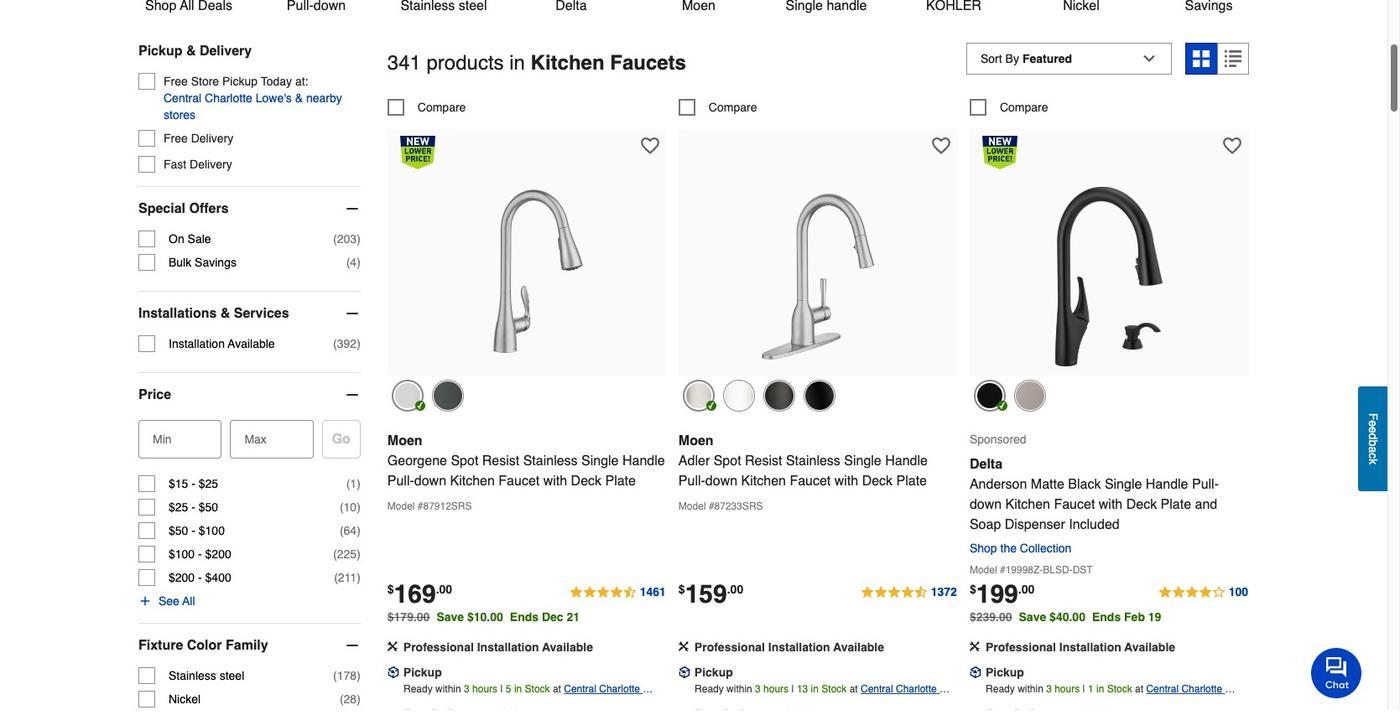 Task type: describe. For each thing, give the bounding box(es) containing it.
| for 1
[[1083, 684, 1086, 696]]

19998z-
[[1006, 565, 1043, 577]]

1461
[[640, 586, 666, 599]]

collection
[[1020, 542, 1072, 556]]

2 professional from the left
[[695, 641, 765, 655]]

f
[[1367, 414, 1380, 421]]

anderson
[[970, 478, 1027, 493]]

- for $50
[[192, 524, 195, 538]]

installation for 2nd assembly image from the right
[[477, 641, 539, 655]]

0 horizontal spatial stainless
[[169, 669, 216, 683]]

savings save $40.00 element
[[1019, 611, 1168, 624]]

2 e from the top
[[1367, 427, 1380, 434]]

all
[[182, 595, 195, 608]]

3 for 1
[[1047, 684, 1052, 696]]

chrome image
[[723, 380, 755, 412]]

soap
[[970, 518, 1001, 533]]

& for delivery
[[186, 43, 196, 59]]

stainless steel
[[169, 669, 244, 683]]

fast
[[164, 158, 186, 171]]

0 horizontal spatial $50
[[169, 524, 188, 538]]

1002966860 element
[[970, 99, 1049, 115]]

model # 87233srs
[[679, 501, 763, 513]]

- for $100
[[198, 548, 202, 561]]

spot resist stainless image
[[683, 380, 715, 412]]

0 vertical spatial $100
[[199, 524, 225, 538]]

store
[[191, 75, 219, 88]]

pickup image for ready within 3 hours | 1 in stock at central charlotte lowe's
[[970, 667, 982, 679]]

pickup for ready within 3 hours | 13 in stock at central charlotte lowe's
[[695, 666, 733, 680]]

ready within 3 hours | 5 in stock at central charlotte lowe's
[[404, 684, 643, 711]]

shop the collection
[[970, 542, 1072, 556]]

central charlotte lowe's & nearby stores button
[[164, 90, 361, 123]]

single inside delta anderson matte black single handle pull- down kitchen faucet with deck plate and soap dispenser included
[[1105, 478, 1142, 493]]

stock for 5
[[525, 684, 550, 696]]

1 vertical spatial $200
[[169, 571, 195, 585]]

$25 - $50
[[169, 501, 218, 514]]

dispenser
[[1005, 518, 1066, 533]]

compare for 1001327070 element
[[709, 100, 757, 114]]

down inside delta anderson matte black single handle pull- down kitchen faucet with deck plate and soap dispenser included
[[970, 498, 1002, 513]]

georgene
[[388, 454, 447, 469]]

203
[[337, 232, 357, 246]]

nickel
[[169, 693, 201, 706]]

.00 for 169
[[436, 583, 452, 597]]

2 horizontal spatial model
[[970, 565, 997, 577]]

4.5 stars image for 159
[[860, 583, 958, 603]]

sale
[[188, 232, 211, 246]]

moen adler spot resist stainless single handle pull-down kitchen faucet with deck plate image
[[726, 185, 911, 369]]

pull- for georgene spot resist stainless single handle pull-down kitchen faucet with deck plate
[[388, 474, 414, 489]]

pickup image for ready within 3 hours | 13 in stock at central charlotte lowe's
[[679, 667, 691, 679]]

moen for moen georgene spot resist stainless single handle pull-down kitchen faucet with deck plate
[[388, 434, 423, 449]]

$ 169 .00
[[388, 580, 452, 609]]

family
[[226, 638, 268, 654]]

actual price $159.00 element
[[679, 580, 744, 609]]

341
[[388, 51, 421, 75]]

4.5 stars image for 169
[[569, 583, 667, 603]]

225
[[337, 548, 357, 561]]

d
[[1367, 434, 1380, 440]]

fixture color family button
[[138, 624, 361, 668]]

0 horizontal spatial $25
[[169, 501, 188, 514]]

black
[[1069, 478, 1101, 493]]

341 products in kitchen faucets
[[388, 51, 686, 75]]

compare for 1000957192 element
[[418, 100, 466, 114]]

min
[[153, 433, 172, 446]]

- for $200
[[198, 571, 202, 585]]

ends for 199
[[1093, 611, 1121, 624]]

faucet inside delta anderson matte black single handle pull- down kitchen faucet with deck plate and soap dispenser included
[[1054, 498, 1095, 513]]

today
[[261, 75, 292, 88]]

see all button
[[138, 593, 195, 610]]

( 10 )
[[340, 501, 361, 514]]

) for ( 64 )
[[357, 524, 361, 538]]

pickup up central charlotte lowe's & nearby stores
[[222, 75, 258, 88]]

0 horizontal spatial $100
[[169, 548, 195, 561]]

64
[[344, 524, 357, 538]]

available down the 19
[[1125, 641, 1176, 655]]

211
[[338, 571, 357, 585]]

0 horizontal spatial 1
[[350, 477, 357, 491]]

sponsored
[[970, 433, 1027, 446]]

hours for 1
[[1055, 684, 1080, 696]]

available down installations & services button
[[228, 337, 275, 351]]

with inside delta anderson matte black single handle pull- down kitchen faucet with deck plate and soap dispenser included
[[1099, 498, 1123, 513]]

max
[[245, 433, 267, 446]]

on sale
[[169, 232, 211, 246]]

159
[[685, 580, 727, 609]]

100 button
[[1158, 583, 1249, 603]]

$40.00
[[1050, 611, 1086, 624]]

ready for ready within 3 hours | 13 in stock at central charlotte lowe's
[[695, 684, 724, 696]]

with for moen georgene spot resist stainless single handle pull-down kitchen faucet with deck plate
[[543, 474, 567, 489]]

handle for adler spot resist stainless single handle pull-down kitchen faucet with deck plate
[[885, 454, 928, 469]]

2 heart outline image from the left
[[932, 136, 951, 155]]

) for ( 28 )
[[357, 693, 361, 706]]

f e e d b a c k button
[[1359, 387, 1388, 492]]

| for 5
[[500, 684, 503, 696]]

2 assembly image from the left
[[679, 642, 689, 652]]

1 professional from the left
[[403, 641, 474, 655]]

was price $179.00 element
[[388, 607, 437, 624]]

- for $25
[[192, 501, 195, 514]]

2 horizontal spatial #
[[1000, 565, 1006, 577]]

delta anderson matte black single handle pull-down kitchen faucet with deck plate and soap dispenser included image
[[1017, 185, 1202, 369]]

fixture
[[138, 638, 183, 654]]

at:
[[295, 75, 308, 88]]

0 vertical spatial $25
[[199, 477, 218, 491]]

stock for 13
[[822, 684, 847, 696]]

87912srs
[[423, 501, 472, 513]]

stock for 1
[[1107, 684, 1133, 696]]

products
[[427, 51, 504, 75]]

central for ready within 3 hours | 1 in stock at central charlotte lowe's
[[1147, 684, 1179, 696]]

deck for moen georgene spot resist stainless single handle pull-down kitchen faucet with deck plate
[[571, 474, 602, 489]]

( 1 )
[[346, 477, 361, 491]]

plate for adler spot resist stainless single handle pull-down kitchen faucet with deck plate
[[897, 474, 927, 489]]

$ 199 .00
[[970, 580, 1035, 609]]

stores
[[164, 108, 196, 122]]

169
[[394, 580, 436, 609]]

installations & services button
[[138, 292, 361, 336]]

( for 1
[[346, 477, 350, 491]]

pull- for adler spot resist stainless single handle pull-down kitchen faucet with deck plate
[[679, 474, 706, 489]]

see
[[159, 595, 180, 608]]

actual price $199.00 element
[[970, 580, 1035, 609]]

$50 - $100
[[169, 524, 225, 538]]

2 new lower price image from the left
[[983, 136, 1018, 170]]

( for 203
[[333, 232, 337, 246]]

steel
[[220, 669, 244, 683]]

ends feb 19 element
[[1093, 611, 1168, 624]]

lowe's for ready within 3 hours | 13 in stock at central charlotte lowe's
[[861, 701, 892, 711]]

assembly image
[[970, 642, 980, 652]]

free for free delivery
[[164, 132, 188, 145]]

in for ready within 3 hours | 5 in stock at central charlotte lowe's
[[514, 684, 522, 696]]

) for ( 203 )
[[357, 232, 361, 246]]

87233srs
[[715, 501, 763, 513]]

dst
[[1073, 565, 1093, 577]]

( 392 )
[[333, 337, 361, 351]]

central for ready within 3 hours | 5 in stock at central charlotte lowe's
[[564, 684, 597, 696]]

pull- inside delta anderson matte black single handle pull- down kitchen faucet with deck plate and soap dispenser included
[[1192, 478, 1219, 493]]

price
[[138, 388, 171, 403]]

4 stars image
[[1158, 583, 1249, 603]]

stainless for georgene
[[523, 454, 578, 469]]

deck inside delta anderson matte black single handle pull- down kitchen faucet with deck plate and soap dispenser included
[[1127, 498, 1157, 513]]

shop
[[970, 542, 997, 556]]

central charlotte lowe's button for ready within 3 hours | 5 in stock at central charlotte lowe's
[[564, 681, 667, 711]]

resist for adler
[[745, 454, 782, 469]]

minus image for installations & services
[[344, 305, 361, 322]]

pickup up stores in the top left of the page
[[138, 43, 182, 59]]

central charlotte lowe's & nearby stores
[[164, 91, 342, 122]]

1 matte black image from the left
[[432, 380, 464, 412]]

3 professional installation available from the left
[[986, 641, 1176, 655]]

price button
[[138, 373, 361, 417]]

was price $239.00 element
[[970, 607, 1019, 624]]

model for adler spot resist stainless single handle pull-down kitchen faucet with deck plate
[[679, 501, 706, 513]]

392
[[337, 337, 357, 351]]

special offers button
[[138, 187, 361, 231]]

- for $15
[[192, 477, 195, 491]]

ready within 3 hours | 13 in stock at central charlotte lowe's
[[695, 684, 940, 711]]

pickup & delivery
[[138, 43, 252, 59]]

installation for 1st assembly image from right
[[768, 641, 831, 655]]

0 vertical spatial $200
[[205, 548, 231, 561]]

3 for 5
[[464, 684, 470, 696]]

single for adler spot resist stainless single handle pull-down kitchen faucet with deck plate
[[844, 454, 882, 469]]

$ 159 .00
[[679, 580, 744, 609]]

$ for 159
[[679, 583, 685, 597]]

central charlotte lowe's button for ready within 3 hours | 13 in stock at central charlotte lowe's
[[861, 681, 958, 711]]

minus image for fixture color family
[[344, 638, 361, 654]]

) for ( 225 )
[[357, 548, 361, 561]]

( 64 )
[[340, 524, 361, 538]]

spot for georgene
[[451, 454, 479, 469]]

delivery for fast delivery
[[190, 158, 232, 171]]

services
[[234, 306, 289, 321]]

ready for ready within 3 hours | 1 in stock at central charlotte lowe's
[[986, 684, 1015, 696]]

charlotte for ready within 3 hours | 1 in stock at central charlotte lowe's
[[1182, 684, 1223, 696]]



Task type: locate. For each thing, give the bounding box(es) containing it.
- down $25 - $50
[[192, 524, 195, 538]]

2 minus image from the top
[[344, 305, 361, 322]]

1 stock from the left
[[525, 684, 550, 696]]

moen for moen adler spot resist stainless single handle pull-down kitchen faucet with deck plate
[[679, 434, 714, 449]]

within inside ready within 3 hours | 5 in stock at central charlotte lowe's
[[436, 684, 461, 696]]

& for services
[[221, 306, 230, 321]]

down inside moen georgene spot resist stainless single handle pull-down kitchen faucet with deck plate
[[414, 474, 446, 489]]

2 4.5 stars image from the left
[[860, 583, 958, 603]]

2 resist from the left
[[745, 454, 782, 469]]

pickup image down assembly icon
[[970, 667, 982, 679]]

spot right georgene
[[451, 454, 479, 469]]

$ right 1372
[[970, 583, 977, 597]]

7 ) from the top
[[357, 548, 361, 561]]

in right products
[[510, 51, 525, 75]]

installations
[[138, 306, 217, 321]]

model down shop
[[970, 565, 997, 577]]

a
[[1367, 447, 1380, 453]]

( 28 )
[[340, 693, 361, 706]]

model
[[388, 501, 415, 513], [679, 501, 706, 513], [970, 565, 997, 577]]

0 horizontal spatial #
[[418, 501, 423, 513]]

1 horizontal spatial within
[[727, 684, 753, 696]]

1 assembly image from the left
[[388, 642, 398, 652]]

2 vertical spatial &
[[221, 306, 230, 321]]

1461 button
[[569, 583, 667, 603]]

free store pickup today at:
[[164, 75, 308, 88]]

within inside 'ready within 3 hours | 1 in stock at central charlotte lowe's'
[[1018, 684, 1044, 696]]

within for ready within 3 hours | 1 in stock at central charlotte lowe's
[[1018, 684, 1044, 696]]

2 spot from the left
[[714, 454, 741, 469]]

hours for 13
[[764, 684, 789, 696]]

lowe's inside central charlotte lowe's & nearby stores
[[256, 91, 292, 105]]

| left 5
[[500, 684, 503, 696]]

0 horizontal spatial save
[[437, 611, 464, 624]]

moen georgene spot resist stainless single handle pull-down kitchen faucet with deck plate image
[[435, 185, 620, 369]]

ends left the feb at the bottom right of page
[[1093, 611, 1121, 624]]

installation down installations & services
[[169, 337, 225, 351]]

2 stock from the left
[[822, 684, 847, 696]]

.00 up was price $179.00 "element"
[[436, 583, 452, 597]]

199
[[977, 580, 1019, 609]]

1 horizontal spatial #
[[709, 501, 715, 513]]

central inside ready within 3 hours | 5 in stock at central charlotte lowe's
[[564, 684, 597, 696]]

in down savings save $40.00 element
[[1097, 684, 1105, 696]]

down for adler
[[706, 474, 738, 489]]

$ inside $ 169 .00
[[388, 583, 394, 597]]

installation up 13
[[768, 641, 831, 655]]

1001327070 element
[[679, 99, 757, 115]]

free for free store pickup today at:
[[164, 75, 188, 88]]

2 horizontal spatial central charlotte lowe's button
[[1147, 681, 1249, 711]]

) up the 28
[[357, 669, 361, 683]]

3 inside 'ready within 3 hours | 1 in stock at central charlotte lowe's'
[[1047, 684, 1052, 696]]

0 horizontal spatial ready
[[404, 684, 433, 696]]

down up soap
[[970, 498, 1002, 513]]

0 horizontal spatial plate
[[605, 474, 636, 489]]

0 horizontal spatial &
[[186, 43, 196, 59]]

1 horizontal spatial moen
[[679, 434, 714, 449]]

1 vertical spatial $50
[[169, 524, 188, 538]]

pickup for ready within 3 hours | 1 in stock at central charlotte lowe's
[[986, 666, 1024, 680]]

( for 178
[[333, 669, 337, 683]]

special
[[138, 201, 185, 216]]

central charlotte lowe's button
[[564, 681, 667, 711], [861, 681, 958, 711], [1147, 681, 1249, 711]]

( for 64
[[340, 524, 344, 538]]

delivery
[[200, 43, 252, 59], [191, 132, 233, 145], [190, 158, 232, 171]]

within left 5
[[436, 684, 461, 696]]

0 vertical spatial free
[[164, 75, 188, 88]]

with inside moen georgene spot resist stainless single handle pull-down kitchen faucet with deck plate
[[543, 474, 567, 489]]

b
[[1367, 440, 1380, 447]]

0 horizontal spatial within
[[436, 684, 461, 696]]

professional down actual price $159.00 element
[[695, 641, 765, 655]]

2 horizontal spatial &
[[295, 91, 303, 105]]

3 central charlotte lowe's button from the left
[[1147, 681, 1249, 711]]

2 central charlotte lowe's button from the left
[[861, 681, 958, 711]]

minus image
[[344, 387, 361, 403]]

kitchen inside delta anderson matte black single handle pull- down kitchen faucet with deck plate and soap dispenser included
[[1006, 498, 1051, 513]]

delta anderson matte black single handle pull- down kitchen faucet with deck plate and soap dispenser included
[[970, 457, 1219, 533]]

handle inside delta anderson matte black single handle pull- down kitchen faucet with deck plate and soap dispenser included
[[1146, 478, 1189, 493]]

professional installation available down $10.00
[[403, 641, 593, 655]]

1 horizontal spatial faucet
[[790, 474, 831, 489]]

( 178 )
[[333, 669, 361, 683]]

0 horizontal spatial heart outline image
[[641, 136, 659, 155]]

hours inside ready within 3 hours | 13 in stock at central charlotte lowe's
[[764, 684, 789, 696]]

# for moen georgene spot resist stainless single handle pull-down kitchen faucet with deck plate
[[418, 501, 423, 513]]

charlotte for ready within 3 hours | 5 in stock at central charlotte lowe's
[[599, 684, 640, 696]]

k
[[1367, 459, 1380, 465]]

faucet inside moen georgene spot resist stainless single handle pull-down kitchen faucet with deck plate
[[499, 474, 540, 489]]

.00 right 1461
[[727, 583, 744, 597]]

3 | from the left
[[1083, 684, 1086, 696]]

$ for 199
[[970, 583, 977, 597]]

1 horizontal spatial professional
[[695, 641, 765, 655]]

central for ready within 3 hours | 13 in stock at central charlotte lowe's
[[861, 684, 893, 696]]

pickup image
[[388, 667, 399, 679], [679, 667, 691, 679], [970, 667, 982, 679]]

$ up '$179.00'
[[388, 583, 394, 597]]

actual price $169.00 element
[[388, 580, 452, 609]]

pull- up and
[[1192, 478, 1219, 493]]

minus image up 178
[[344, 638, 361, 654]]

on
[[169, 232, 184, 246]]

1 horizontal spatial stainless
[[523, 454, 578, 469]]

spot for adler
[[714, 454, 741, 469]]

28
[[344, 693, 357, 706]]

1 horizontal spatial at
[[850, 684, 858, 696]]

1 horizontal spatial new lower price image
[[983, 136, 1018, 170]]

& inside button
[[221, 306, 230, 321]]

installation available
[[169, 337, 275, 351]]

ends
[[510, 611, 539, 624], [1093, 611, 1121, 624]]

3 for 13
[[755, 684, 761, 696]]

2 horizontal spatial ready
[[986, 684, 1015, 696]]

1 horizontal spatial .00
[[727, 583, 744, 597]]

# for moen adler spot resist stainless single handle pull-down kitchen faucet with deck plate
[[709, 501, 715, 513]]

minus image inside special offers button
[[344, 200, 361, 217]]

2 ends from the left
[[1093, 611, 1121, 624]]

3 inside ready within 3 hours | 5 in stock at central charlotte lowe's
[[464, 684, 470, 696]]

central charlotte lowe's button for ready within 3 hours | 1 in stock at central charlotte lowe's
[[1147, 681, 1249, 711]]

) for ( 4 )
[[357, 256, 361, 269]]

spot
[[451, 454, 479, 469], [714, 454, 741, 469]]

faucet inside moen adler spot resist stainless single handle pull-down kitchen faucet with deck plate
[[790, 474, 831, 489]]

1 horizontal spatial handle
[[885, 454, 928, 469]]

0 horizontal spatial model
[[388, 501, 415, 513]]

$15 - $25
[[169, 477, 218, 491]]

resist inside moen adler spot resist stainless single handle pull-down kitchen faucet with deck plate
[[745, 454, 782, 469]]

2 pickup image from the left
[[679, 667, 691, 679]]

in right 13
[[811, 684, 819, 696]]

3 minus image from the top
[[344, 638, 361, 654]]

1 horizontal spatial matte black image
[[974, 380, 1006, 412]]

1372 button
[[860, 583, 958, 603]]

0 horizontal spatial professional installation available
[[403, 641, 593, 655]]

moen up adler
[[679, 434, 714, 449]]

1 horizontal spatial $
[[679, 583, 685, 597]]

3 inside ready within 3 hours | 13 in stock at central charlotte lowe's
[[755, 684, 761, 696]]

hours inside ready within 3 hours | 5 in stock at central charlotte lowe's
[[472, 684, 498, 696]]

2 moen from the left
[[679, 434, 714, 449]]

moen inside moen georgene spot resist stainless single handle pull-down kitchen faucet with deck plate
[[388, 434, 423, 449]]

kitchen inside moen adler spot resist stainless single handle pull-down kitchen faucet with deck plate
[[741, 474, 786, 489]]

model left 87912srs
[[388, 501, 415, 513]]

special offers
[[138, 201, 229, 216]]

spotshield stainless image
[[1014, 380, 1046, 412]]

1
[[350, 477, 357, 491], [1088, 684, 1094, 696]]

1 resist from the left
[[482, 454, 520, 469]]

0 horizontal spatial compare
[[418, 100, 466, 114]]

3 ready from the left
[[986, 684, 1015, 696]]

0 horizontal spatial pickup image
[[388, 667, 399, 679]]

$239.00
[[970, 611, 1012, 624]]

hours left 13
[[764, 684, 789, 696]]

faucet for georgene
[[499, 474, 540, 489]]

c
[[1367, 453, 1380, 459]]

stock right 5
[[525, 684, 550, 696]]

stock
[[525, 684, 550, 696], [822, 684, 847, 696], [1107, 684, 1133, 696]]

1 horizontal spatial 1
[[1088, 684, 1094, 696]]

moen inside moen adler spot resist stainless single handle pull-down kitchen faucet with deck plate
[[679, 434, 714, 449]]

$100 up $100 - $200
[[199, 524, 225, 538]]

2 3 from the left
[[755, 684, 761, 696]]

save
[[437, 611, 464, 624], [1019, 611, 1047, 624]]

( for 28
[[340, 693, 344, 706]]

lowe's inside 'ready within 3 hours | 1 in stock at central charlotte lowe's'
[[1147, 701, 1178, 711]]

4.5 stars image containing 1461
[[569, 583, 667, 603]]

2 ) from the top
[[357, 256, 361, 269]]

0 horizontal spatial with
[[543, 474, 567, 489]]

lowe's for ready within 3 hours | 5 in stock at central charlotte lowe's
[[564, 701, 595, 711]]

heart outline image
[[1223, 136, 1242, 155]]

model down adler
[[679, 501, 706, 513]]

1 horizontal spatial heart outline image
[[932, 136, 951, 155]]

1372
[[931, 586, 957, 599]]

see all
[[159, 595, 195, 608]]

& up store on the left
[[186, 43, 196, 59]]

0 vertical spatial delivery
[[200, 43, 252, 59]]

3 professional from the left
[[986, 641, 1056, 655]]

1 up ( 10 ) at the left bottom
[[350, 477, 357, 491]]

0 horizontal spatial deck
[[571, 474, 602, 489]]

$25 up $25 - $50
[[199, 477, 218, 491]]

model # 19998z-blsd-dst
[[970, 565, 1093, 577]]

heart outline image
[[641, 136, 659, 155], [932, 136, 951, 155]]

2 ready from the left
[[695, 684, 724, 696]]

.00 for 199
[[1019, 583, 1035, 597]]

1 $ from the left
[[388, 583, 394, 597]]

assembly image
[[388, 642, 398, 652], [679, 642, 689, 652]]

1 horizontal spatial plate
[[897, 474, 927, 489]]

pickup
[[138, 43, 182, 59], [222, 75, 258, 88], [403, 666, 442, 680], [695, 666, 733, 680], [986, 666, 1024, 680]]

2 at from the left
[[850, 684, 858, 696]]

# down the
[[1000, 565, 1006, 577]]

with
[[543, 474, 567, 489], [835, 474, 859, 489], [1099, 498, 1123, 513]]

plate inside moen georgene spot resist stainless single handle pull-down kitchen faucet with deck plate
[[605, 474, 636, 489]]

) down 64
[[357, 548, 361, 561]]

0 horizontal spatial 4.5 stars image
[[569, 583, 667, 603]]

within inside ready within 3 hours | 13 in stock at central charlotte lowe's
[[727, 684, 753, 696]]

handle right black
[[1146, 478, 1189, 493]]

1 central charlotte lowe's button from the left
[[564, 681, 667, 711]]

in inside ready within 3 hours | 5 in stock at central charlotte lowe's
[[514, 684, 522, 696]]

stock inside ready within 3 hours | 13 in stock at central charlotte lowe's
[[822, 684, 847, 696]]

2 horizontal spatial |
[[1083, 684, 1086, 696]]

stainless
[[523, 454, 578, 469], [786, 454, 841, 469], [169, 669, 216, 683]]

1 vertical spatial delivery
[[191, 132, 233, 145]]

$10.00
[[467, 611, 503, 624]]

2 horizontal spatial single
[[1105, 478, 1142, 493]]

3 3 from the left
[[1047, 684, 1052, 696]]

) up minus image in the left bottom of the page
[[357, 337, 361, 351]]

1 horizontal spatial single
[[844, 454, 882, 469]]

2 matte black image from the left
[[974, 380, 1006, 412]]

100
[[1229, 586, 1249, 599]]

.00 inside $ 199 .00
[[1019, 583, 1035, 597]]

1 horizontal spatial pickup image
[[679, 667, 691, 679]]

1 vertical spatial &
[[295, 91, 303, 105]]

2 compare from the left
[[709, 100, 757, 114]]

0 horizontal spatial at
[[553, 684, 561, 696]]

1 spot from the left
[[451, 454, 479, 469]]

2 free from the top
[[164, 132, 188, 145]]

save for 199
[[1019, 611, 1047, 624]]

compare inside 1001327070 element
[[709, 100, 757, 114]]

1 e from the top
[[1367, 421, 1380, 427]]

) up ( 10 ) at the left bottom
[[357, 477, 361, 491]]

2 horizontal spatial within
[[1018, 684, 1044, 696]]

( for 392
[[333, 337, 337, 351]]

at inside 'ready within 3 hours | 1 in stock at central charlotte lowe's'
[[1135, 684, 1144, 696]]

with inside moen adler spot resist stainless single handle pull-down kitchen faucet with deck plate
[[835, 474, 859, 489]]

$179.00 save $10.00 ends dec 21
[[388, 611, 580, 624]]

central down the 19
[[1147, 684, 1179, 696]]

$100 - $200
[[169, 548, 231, 561]]

( 203 )
[[333, 232, 361, 246]]

central
[[164, 91, 202, 105], [564, 684, 597, 696], [861, 684, 893, 696], [1147, 684, 1179, 696]]

3 $ from the left
[[970, 583, 977, 597]]

1000957192 element
[[388, 99, 466, 115]]

0 horizontal spatial spot
[[451, 454, 479, 469]]

10
[[344, 501, 357, 514]]

professional installation available up 13
[[695, 641, 884, 655]]

spot resist stainless image
[[392, 380, 424, 412]]

1 horizontal spatial model
[[679, 501, 706, 513]]

lowe's inside ready within 3 hours | 5 in stock at central charlotte lowe's
[[564, 701, 595, 711]]

0 horizontal spatial resist
[[482, 454, 520, 469]]

offers
[[189, 201, 229, 216]]

) down ( 203 )
[[357, 256, 361, 269]]

feb
[[1125, 611, 1145, 624]]

chat invite button image
[[1312, 648, 1363, 699]]

$50
[[199, 501, 218, 514], [169, 524, 188, 538]]

at down the feb at the bottom right of page
[[1135, 684, 1144, 696]]

bulk
[[169, 256, 192, 269]]

minus image inside fixture color family button
[[344, 638, 361, 654]]

assembly image down 159
[[679, 642, 689, 652]]

minus image up ( 203 )
[[344, 200, 361, 217]]

pull- inside moen adler spot resist stainless single handle pull-down kitchen faucet with deck plate
[[679, 474, 706, 489]]

| down savings save $40.00 element
[[1083, 684, 1086, 696]]

stock down ends feb 19 element
[[1107, 684, 1133, 696]]

1 horizontal spatial assembly image
[[679, 642, 689, 652]]

at
[[553, 684, 561, 696], [850, 684, 858, 696], [1135, 684, 1144, 696]]

1 horizontal spatial hours
[[764, 684, 789, 696]]

hours left 5
[[472, 684, 498, 696]]

| inside ready within 3 hours | 5 in stock at central charlotte lowe's
[[500, 684, 503, 696]]

1 horizontal spatial $25
[[199, 477, 218, 491]]

spot inside moen georgene spot resist stainless single handle pull-down kitchen faucet with deck plate
[[451, 454, 479, 469]]

at for 1
[[1135, 684, 1144, 696]]

3 ) from the top
[[357, 337, 361, 351]]

9 ) from the top
[[357, 669, 361, 683]]

lowe's
[[256, 91, 292, 105], [564, 701, 595, 711], [861, 701, 892, 711], [1147, 701, 1178, 711]]

0 horizontal spatial moen
[[388, 434, 423, 449]]

2 hours from the left
[[764, 684, 789, 696]]

new lower price image down '1002966860' element
[[983, 136, 1018, 170]]

in inside ready within 3 hours | 13 in stock at central charlotte lowe's
[[811, 684, 819, 696]]

kitchen left faucets
[[531, 51, 605, 75]]

1 .00 from the left
[[436, 583, 452, 597]]

down
[[414, 474, 446, 489], [706, 474, 738, 489], [970, 498, 1002, 513]]

charlotte inside ready within 3 hours | 13 in stock at central charlotte lowe's
[[896, 684, 937, 696]]

handle left adler
[[623, 454, 665, 469]]

charlotte inside 'ready within 3 hours | 1 in stock at central charlotte lowe's'
[[1182, 684, 1223, 696]]

2 horizontal spatial pickup image
[[970, 667, 982, 679]]

stainless for adler
[[786, 454, 841, 469]]

compare inside '1002966860' element
[[1000, 100, 1049, 114]]

central inside ready within 3 hours | 13 in stock at central charlotte lowe's
[[861, 684, 893, 696]]

and
[[1195, 498, 1218, 513]]

pickup down '$179.00'
[[403, 666, 442, 680]]

1 inside 'ready within 3 hours | 1 in stock at central charlotte lowe's'
[[1088, 684, 1094, 696]]

lowe's inside ready within 3 hours | 13 in stock at central charlotte lowe's
[[861, 701, 892, 711]]

in inside 'ready within 3 hours | 1 in stock at central charlotte lowe's'
[[1097, 684, 1105, 696]]

moen adler spot resist stainless single handle pull-down kitchen faucet with deck plate
[[679, 434, 928, 489]]

free down stores in the top left of the page
[[164, 132, 188, 145]]

3 within from the left
[[1018, 684, 1044, 696]]

| inside 'ready within 3 hours | 1 in stock at central charlotte lowe's'
[[1083, 684, 1086, 696]]

0 horizontal spatial professional
[[403, 641, 474, 655]]

& up the installation available
[[221, 306, 230, 321]]

3 .00 from the left
[[1019, 583, 1035, 597]]

plate for georgene spot resist stainless single handle pull-down kitchen faucet with deck plate
[[605, 474, 636, 489]]

savings save $10.00 element
[[437, 611, 587, 624]]

compare for '1002966860' element
[[1000, 100, 1049, 114]]

the
[[1001, 542, 1017, 556]]

at inside ready within 3 hours | 13 in stock at central charlotte lowe's
[[850, 684, 858, 696]]

save left $40.00
[[1019, 611, 1047, 624]]

lowe's for ready within 3 hours | 1 in stock at central charlotte lowe's
[[1147, 701, 1178, 711]]

1 ends from the left
[[510, 611, 539, 624]]

1 compare from the left
[[418, 100, 466, 114]]

installation for assembly icon
[[1060, 641, 1122, 655]]

178
[[337, 669, 357, 683]]

faucets
[[610, 51, 686, 75]]

deck for moen adler spot resist stainless single handle pull-down kitchen faucet with deck plate
[[862, 474, 893, 489]]

central inside 'ready within 3 hours | 1 in stock at central charlotte lowe's'
[[1147, 684, 1179, 696]]

3 pickup image from the left
[[970, 667, 982, 679]]

$50 down $25 - $50
[[169, 524, 188, 538]]

1 horizontal spatial $50
[[199, 501, 218, 514]]

professional installation available down savings save $40.00 element
[[986, 641, 1176, 655]]

- right $15
[[192, 477, 195, 491]]

1 free from the top
[[164, 75, 188, 88]]

( 211 )
[[334, 571, 361, 585]]

stainless inside moen adler spot resist stainless single handle pull-down kitchen faucet with deck plate
[[786, 454, 841, 469]]

pull- inside moen georgene spot resist stainless single handle pull-down kitchen faucet with deck plate
[[388, 474, 414, 489]]

$400
[[205, 571, 231, 585]]

stainless inside moen georgene spot resist stainless single handle pull-down kitchen faucet with deck plate
[[523, 454, 578, 469]]

ends dec 21 element
[[510, 611, 587, 624]]

0 horizontal spatial 3
[[464, 684, 470, 696]]

compare
[[418, 100, 466, 114], [709, 100, 757, 114], [1000, 100, 1049, 114]]

handle for georgene spot resist stainless single handle pull-down kitchen faucet with deck plate
[[623, 454, 665, 469]]

handle left delta
[[885, 454, 928, 469]]

) down ( 1 )
[[357, 501, 361, 514]]

plate inside delta anderson matte black single handle pull- down kitchen faucet with deck plate and soap dispenser included
[[1161, 498, 1192, 513]]

free left store on the left
[[164, 75, 188, 88]]

pickup image down 159
[[679, 667, 691, 679]]

( for 10
[[340, 501, 344, 514]]

1 heart outline image from the left
[[641, 136, 659, 155]]

charlotte inside central charlotte lowe's & nearby stores
[[205, 91, 252, 105]]

grid view image
[[1193, 50, 1210, 67]]

pickup down '$239.00'
[[986, 666, 1024, 680]]

pickup for ready within 3 hours | 5 in stock at central charlotte lowe's
[[403, 666, 442, 680]]

0 horizontal spatial $200
[[169, 571, 195, 585]]

1 3 from the left
[[464, 684, 470, 696]]

at for 5
[[553, 684, 561, 696]]

plus image
[[138, 595, 152, 608]]

$50 up $50 - $100
[[199, 501, 218, 514]]

$200 - $400
[[169, 571, 231, 585]]

save left $10.00
[[437, 611, 464, 624]]

-
[[192, 477, 195, 491], [192, 501, 195, 514], [192, 524, 195, 538], [198, 548, 202, 561], [198, 571, 202, 585]]

- left $400
[[198, 571, 202, 585]]

0 vertical spatial 1
[[350, 477, 357, 491]]

4
[[350, 256, 357, 269]]

$200 up see all
[[169, 571, 195, 585]]

) for ( 178 )
[[357, 669, 361, 683]]

central right 5
[[564, 684, 597, 696]]

3 at from the left
[[1135, 684, 1144, 696]]

( for 211
[[334, 571, 338, 585]]

handle inside moen georgene spot resist stainless single handle pull-down kitchen faucet with deck plate
[[623, 454, 665, 469]]

single for georgene spot resist stainless single handle pull-down kitchen faucet with deck plate
[[582, 454, 619, 469]]

ready inside ready within 3 hours | 13 in stock at central charlotte lowe's
[[695, 684, 724, 696]]

1 horizontal spatial 3
[[755, 684, 761, 696]]

stock right 13
[[822, 684, 847, 696]]

ends left dec
[[510, 611, 539, 624]]

1 ) from the top
[[357, 232, 361, 246]]

delivery up fast delivery
[[191, 132, 233, 145]]

| inside ready within 3 hours | 13 in stock at central charlotte lowe's
[[792, 684, 794, 696]]

8 ) from the top
[[357, 571, 361, 585]]

bulk savings
[[169, 256, 237, 269]]

single inside moen georgene spot resist stainless single handle pull-down kitchen faucet with deck plate
[[582, 454, 619, 469]]

1 save from the left
[[437, 611, 464, 624]]

.00 inside '$ 159 .00'
[[727, 583, 744, 597]]

.00 inside $ 169 .00
[[436, 583, 452, 597]]

within for ready within 3 hours | 13 in stock at central charlotte lowe's
[[727, 684, 753, 696]]

list view image
[[1225, 50, 1242, 67]]

moen georgene spot resist stainless single handle pull-down kitchen faucet with deck plate
[[388, 434, 665, 489]]

installation down savings save $10.00 element
[[477, 641, 539, 655]]

2 horizontal spatial with
[[1099, 498, 1123, 513]]

( for 4
[[346, 256, 350, 269]]

2 vertical spatial minus image
[[344, 638, 361, 654]]

& inside central charlotte lowe's & nearby stores
[[295, 91, 303, 105]]

2 horizontal spatial pull-
[[1192, 478, 1219, 493]]

matte black image
[[804, 380, 836, 412]]

3 stock from the left
[[1107, 684, 1133, 696]]

ready within 3 hours | 1 in stock at central charlotte lowe's
[[986, 684, 1226, 711]]

- up $200 - $400 at the bottom of page
[[198, 548, 202, 561]]

2 horizontal spatial at
[[1135, 684, 1144, 696]]

in for ready within 3 hours | 1 in stock at central charlotte lowe's
[[1097, 684, 1105, 696]]

1 moen from the left
[[388, 434, 423, 449]]

1 professional installation available from the left
[[403, 641, 593, 655]]

1 horizontal spatial |
[[792, 684, 794, 696]]

1 horizontal spatial resist
[[745, 454, 782, 469]]

deck inside moen georgene spot resist stainless single handle pull-down kitchen faucet with deck plate
[[571, 474, 602, 489]]

2 .00 from the left
[[727, 583, 744, 597]]

save for 169
[[437, 611, 464, 624]]

2 horizontal spatial $
[[970, 583, 977, 597]]

$ inside $ 199 .00
[[970, 583, 977, 597]]

0 horizontal spatial hours
[[472, 684, 498, 696]]

delivery for free delivery
[[191, 132, 233, 145]]

model # 87912srs
[[388, 501, 472, 513]]

.00 for 159
[[727, 583, 744, 597]]

new lower price image down 1000957192 element
[[400, 136, 435, 170]]

compare inside 1000957192 element
[[418, 100, 466, 114]]

professional down was price $179.00 "element"
[[403, 641, 474, 655]]

charlotte for ready within 3 hours | 13 in stock at central charlotte lowe's
[[896, 684, 937, 696]]

1 horizontal spatial deck
[[862, 474, 893, 489]]

1 horizontal spatial $200
[[205, 548, 231, 561]]

1 down savings save $40.00 element
[[1088, 684, 1094, 696]]

4.5 stars image containing 1372
[[860, 583, 958, 603]]

2 horizontal spatial .00
[[1019, 583, 1035, 597]]

2 $ from the left
[[679, 583, 685, 597]]

ready inside 'ready within 3 hours | 1 in stock at central charlotte lowe's'
[[986, 684, 1015, 696]]

deck inside moen adler spot resist stainless single handle pull-down kitchen faucet with deck plate
[[862, 474, 893, 489]]

included
[[1069, 518, 1120, 533]]

5
[[506, 684, 512, 696]]

e up b
[[1367, 427, 1380, 434]]

& down at:
[[295, 91, 303, 105]]

pull- down adler
[[679, 474, 706, 489]]

pickup image for ready within 3 hours | 5 in stock at central charlotte lowe's
[[388, 667, 399, 679]]

1 horizontal spatial pull-
[[679, 474, 706, 489]]

2 | from the left
[[792, 684, 794, 696]]

available down 21
[[542, 641, 593, 655]]

$100 down $50 - $100
[[169, 548, 195, 561]]

2 horizontal spatial deck
[[1127, 498, 1157, 513]]

stock inside ready within 3 hours | 5 in stock at central charlotte lowe's
[[525, 684, 550, 696]]

1 horizontal spatial spot
[[714, 454, 741, 469]]

pull- down georgene
[[388, 474, 414, 489]]

plate inside moen adler spot resist stainless single handle pull-down kitchen faucet with deck plate
[[897, 474, 927, 489]]

1 horizontal spatial ready
[[695, 684, 724, 696]]

2 horizontal spatial down
[[970, 498, 1002, 513]]

handle inside moen adler spot resist stainless single handle pull-down kitchen faucet with deck plate
[[885, 454, 928, 469]]

matte black image
[[432, 380, 464, 412], [974, 380, 1006, 412]]

1 hours from the left
[[472, 684, 498, 696]]

resist for georgene
[[482, 454, 520, 469]]

) for ( 10 )
[[357, 501, 361, 514]]

0 horizontal spatial faucet
[[499, 474, 540, 489]]

go button
[[322, 420, 361, 459]]

2 horizontal spatial plate
[[1161, 498, 1192, 513]]

19
[[1149, 611, 1162, 624]]

resist right georgene
[[482, 454, 520, 469]]

spot inside moen adler spot resist stainless single handle pull-down kitchen faucet with deck plate
[[714, 454, 741, 469]]

1 vertical spatial 1
[[1088, 684, 1094, 696]]

$ inside '$ 159 .00'
[[679, 583, 685, 597]]

kitchen up the 87233srs
[[741, 474, 786, 489]]

1 horizontal spatial &
[[221, 306, 230, 321]]

down inside moen adler spot resist stainless single handle pull-down kitchen faucet with deck plate
[[706, 474, 738, 489]]

1 4.5 stars image from the left
[[569, 583, 667, 603]]

adler
[[679, 454, 710, 469]]

charlotte
[[205, 91, 252, 105], [599, 684, 640, 696], [896, 684, 937, 696], [1182, 684, 1223, 696]]

0 horizontal spatial single
[[582, 454, 619, 469]]

pickup image right 178
[[388, 667, 399, 679]]

2 within from the left
[[727, 684, 753, 696]]

1 minus image from the top
[[344, 200, 361, 217]]

) for ( 211 )
[[357, 571, 361, 585]]

ready inside ready within 3 hours | 5 in stock at central charlotte lowe's
[[404, 684, 433, 696]]

kitchen inside moen georgene spot resist stainless single handle pull-down kitchen faucet with deck plate
[[450, 474, 495, 489]]

1 new lower price image from the left
[[400, 136, 435, 170]]

minus image up 392
[[344, 305, 361, 322]]

$25 down $15
[[169, 501, 188, 514]]

2 horizontal spatial 3
[[1047, 684, 1052, 696]]

in for ready within 3 hours | 13 in stock at central charlotte lowe's
[[811, 684, 819, 696]]

1 at from the left
[[553, 684, 561, 696]]

3 hours from the left
[[1055, 684, 1080, 696]]

2 horizontal spatial stock
[[1107, 684, 1133, 696]]

matte
[[1031, 478, 1065, 493]]

hours inside 'ready within 3 hours | 1 in stock at central charlotte lowe's'
[[1055, 684, 1080, 696]]

hours down $40.00
[[1055, 684, 1080, 696]]

(
[[333, 232, 337, 246], [346, 256, 350, 269], [333, 337, 337, 351], [346, 477, 350, 491], [340, 501, 344, 514], [340, 524, 344, 538], [333, 548, 337, 561], [334, 571, 338, 585], [333, 669, 337, 683], [340, 693, 344, 706]]

1 ready from the left
[[404, 684, 433, 696]]

e up d
[[1367, 421, 1380, 427]]

- down $15 - $25
[[192, 501, 195, 514]]

go
[[332, 432, 351, 447]]

$15
[[169, 477, 188, 491]]

ends for 169
[[510, 611, 539, 624]]

model for georgene spot resist stainless single handle pull-down kitchen faucet with deck plate
[[388, 501, 415, 513]]

| for 13
[[792, 684, 794, 696]]

with for moen adler spot resist stainless single handle pull-down kitchen faucet with deck plate
[[835, 474, 859, 489]]

2 save from the left
[[1019, 611, 1047, 624]]

) up the 4 at the top left of the page
[[357, 232, 361, 246]]

$ right 1461
[[679, 583, 685, 597]]

1 horizontal spatial ends
[[1093, 611, 1121, 624]]

( for 225
[[333, 548, 337, 561]]

within left 13
[[727, 684, 753, 696]]

minus image
[[344, 200, 361, 217], [344, 305, 361, 322], [344, 638, 361, 654]]

$239.00 save $40.00 ends feb 19
[[970, 611, 1162, 624]]

professional down 'was price $239.00' element
[[986, 641, 1056, 655]]

minus image inside installations & services button
[[344, 305, 361, 322]]

1 within from the left
[[436, 684, 461, 696]]

new lower price image
[[400, 136, 435, 170], [983, 136, 1018, 170]]

4 ) from the top
[[357, 477, 361, 491]]

down for georgene
[[414, 474, 446, 489]]

0 horizontal spatial central charlotte lowe's button
[[564, 681, 667, 711]]

hours for 5
[[472, 684, 498, 696]]

mediterranean bronze image
[[764, 380, 795, 412]]

) for ( 1 )
[[357, 477, 361, 491]]

down up model # 87233srs at the bottom
[[706, 474, 738, 489]]

resist up the 87233srs
[[745, 454, 782, 469]]

2 professional installation available from the left
[[695, 641, 884, 655]]

10 ) from the top
[[357, 693, 361, 706]]

5 ) from the top
[[357, 501, 361, 514]]

2 horizontal spatial stainless
[[786, 454, 841, 469]]

0 horizontal spatial stock
[[525, 684, 550, 696]]

)
[[357, 232, 361, 246], [357, 256, 361, 269], [357, 337, 361, 351], [357, 477, 361, 491], [357, 501, 361, 514], [357, 524, 361, 538], [357, 548, 361, 561], [357, 571, 361, 585], [357, 669, 361, 683], [357, 693, 361, 706]]

at inside ready within 3 hours | 5 in stock at central charlotte lowe's
[[553, 684, 561, 696]]

.00
[[436, 583, 452, 597], [727, 583, 744, 597], [1019, 583, 1035, 597]]

6 ) from the top
[[357, 524, 361, 538]]

installation
[[169, 337, 225, 351], [477, 641, 539, 655], [768, 641, 831, 655], [1060, 641, 1122, 655]]

available up ready within 3 hours | 13 in stock at central charlotte lowe's
[[834, 641, 884, 655]]

at right 5
[[553, 684, 561, 696]]

1 horizontal spatial down
[[706, 474, 738, 489]]

1 pickup image from the left
[[388, 667, 399, 679]]

1 vertical spatial minus image
[[344, 305, 361, 322]]

4.5 stars image
[[569, 583, 667, 603], [860, 583, 958, 603]]

matte black image left spotshield stainless image
[[974, 380, 1006, 412]]

0 horizontal spatial matte black image
[[432, 380, 464, 412]]

2 horizontal spatial compare
[[1000, 100, 1049, 114]]

minus image for special offers
[[344, 200, 361, 217]]

central inside central charlotte lowe's & nearby stores
[[164, 91, 202, 105]]

e
[[1367, 421, 1380, 427], [1367, 427, 1380, 434]]

0 horizontal spatial $
[[388, 583, 394, 597]]

kitchen up dispenser
[[1006, 498, 1051, 513]]

within for ready within 3 hours | 5 in stock at central charlotte lowe's
[[436, 684, 461, 696]]

1 horizontal spatial save
[[1019, 611, 1047, 624]]

3 compare from the left
[[1000, 100, 1049, 114]]

resist inside moen georgene spot resist stainless single handle pull-down kitchen faucet with deck plate
[[482, 454, 520, 469]]

fast delivery
[[164, 158, 232, 171]]

1 horizontal spatial compare
[[709, 100, 757, 114]]

stock inside 'ready within 3 hours | 1 in stock at central charlotte lowe's'
[[1107, 684, 1133, 696]]

$
[[388, 583, 394, 597], [679, 583, 685, 597], [970, 583, 977, 597]]

0 horizontal spatial new lower price image
[[400, 136, 435, 170]]

single inside moen adler spot resist stainless single handle pull-down kitchen faucet with deck plate
[[844, 454, 882, 469]]

charlotte inside ready within 3 hours | 5 in stock at central charlotte lowe's
[[599, 684, 640, 696]]

installations & services
[[138, 306, 289, 321]]

1 | from the left
[[500, 684, 503, 696]]

3 left 5
[[464, 684, 470, 696]]

professional
[[403, 641, 474, 655], [695, 641, 765, 655], [986, 641, 1056, 655]]



Task type: vqa. For each thing, say whether or not it's contained in the screenshot.


